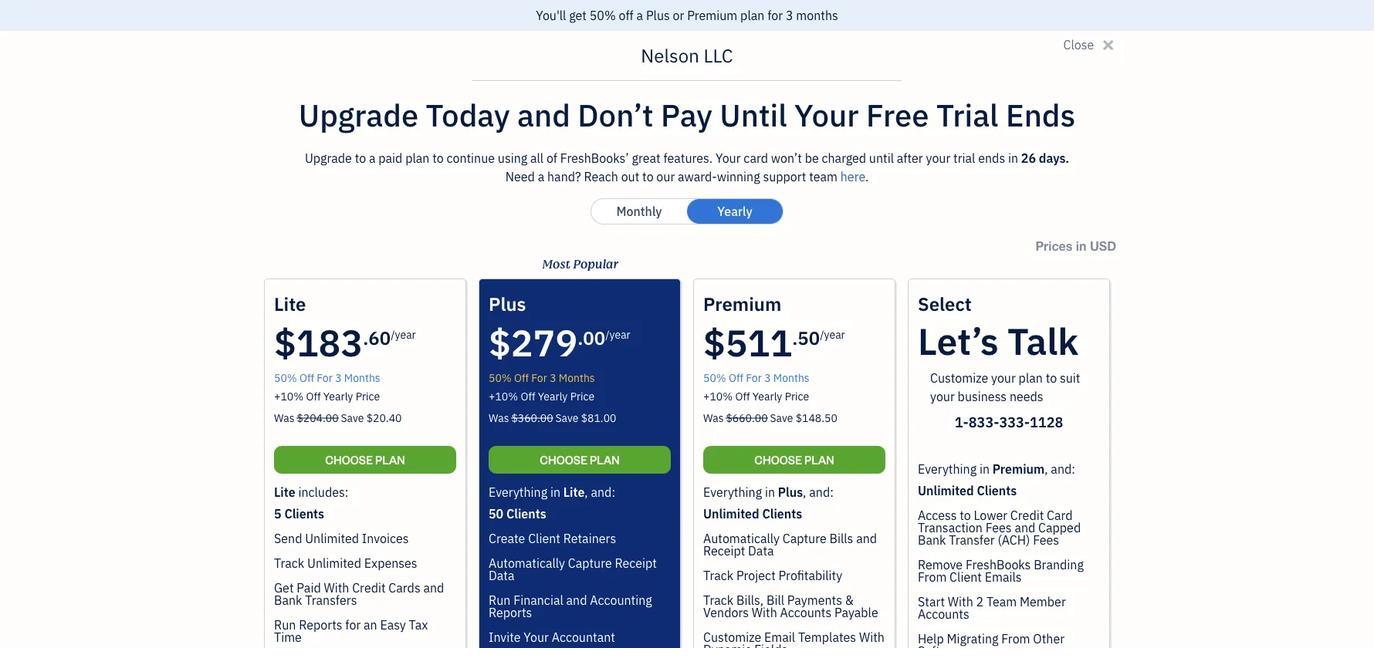 Task type: vqa. For each thing, say whether or not it's contained in the screenshot.
category
no



Task type: locate. For each thing, give the bounding box(es) containing it.
select
[[918, 292, 972, 316]]

change
[[360, 149, 401, 165]]

clients inside everything in lite , and: 50 clients
[[507, 506, 546, 522]]

capture inside automatically capture bills and receipt data
[[783, 531, 827, 547]]

1 horizontal spatial plan
[[590, 453, 620, 468]]

premium down 333-
[[993, 461, 1045, 478]]

and right bills
[[857, 531, 877, 547]]

display
[[437, 455, 472, 470]]

times image
[[1101, 36, 1117, 54]]

0 horizontal spatial everything
[[489, 485, 548, 501]]

1 vertical spatial bank
[[274, 593, 302, 609]]

plan for 00
[[590, 453, 620, 468]]

plan left months in the top of the page
[[741, 7, 765, 24]]

1 horizontal spatial bank
[[918, 532, 946, 549]]

premium
[[687, 7, 738, 24], [993, 461, 1045, 478]]

go to help image
[[1127, 8, 1151, 31]]

a right off
[[637, 7, 643, 24]]

0 vertical spatial customize
[[931, 370, 989, 386]]

1 horizontal spatial for
[[768, 7, 783, 24]]

plus
[[489, 292, 526, 316]]

1 choose plan button from the left
[[274, 446, 456, 474]]

need
[[506, 169, 535, 185]]

for up "$204.00"
[[317, 371, 333, 385]]

0 horizontal spatial all
[[502, 547, 516, 563]]

1 horizontal spatial freshbooks
[[966, 557, 1031, 573]]

0 horizontal spatial from
[[918, 570, 947, 586]]

save for 00
[[556, 411, 579, 425]]

upgrade right trial. in the top left of the page
[[563, 12, 606, 26]]

1 horizontal spatial price
[[570, 390, 595, 404]]

and left capped
[[1015, 520, 1036, 536]]

data down on
[[489, 568, 515, 584]]

choose inside preferences element
[[360, 514, 396, 528]]

0 horizontal spatial receipt
[[615, 556, 657, 572]]

in inside everything in lite , and: 50 clients
[[551, 485, 561, 501]]

choose plan down the $148.50
[[755, 453, 835, 468]]

from left other
[[1002, 631, 1031, 648]]

1 vertical spatial client
[[950, 570, 982, 586]]

price
[[356, 390, 380, 404], [570, 390, 595, 404], [785, 390, 809, 404]]

1 horizontal spatial receipt
[[703, 543, 745, 559]]

bank inside the "get paid with credit cards and bank transfers"
[[274, 593, 302, 609]]

choose plan
[[325, 453, 405, 468], [540, 453, 620, 468], [755, 453, 835, 468]]

months
[[344, 371, 380, 385], [559, 371, 595, 385], [774, 371, 810, 385]]

unlimited inside everything in premium , and: unlimited clients
[[918, 483, 974, 499]]

1 horizontal spatial 50
[[798, 326, 820, 350]]

0 horizontal spatial choose plan
[[325, 453, 405, 468]]

plan
[[741, 7, 765, 24], [406, 150, 430, 166], [1019, 370, 1043, 386]]

0 vertical spatial your
[[795, 95, 859, 135]]

your up be
[[795, 95, 859, 135]]

save inside 50% off for 3 months +10% off yearly price was $360.00 save $81.00
[[556, 411, 579, 425]]

price inside 50% off for 3 months +10% off yearly price was $660.00 save $148.50
[[785, 390, 809, 404]]

3 inside 50% off for 3 months +10% off yearly price was $360.00 save $81.00
[[550, 371, 556, 385]]

3 choose plan from the left
[[755, 453, 835, 468]]

change password
[[360, 149, 458, 165]]

, up automatically capture bills and receipt data
[[803, 485, 807, 501]]

lite inside the lite includes: 5 clients
[[274, 485, 295, 501]]

automatically inside "automatically capture receipt data"
[[489, 556, 565, 572]]

receipt up project
[[703, 543, 745, 559]]

2 +10% from the left
[[489, 390, 518, 404]]

3 for from the left
[[746, 371, 762, 385]]

0 horizontal spatial plan
[[406, 150, 430, 166]]

1 vertical spatial automatically
[[489, 556, 565, 572]]

for left months in the top of the page
[[768, 7, 783, 24]]

+10% for lite
[[274, 390, 304, 404]]

all inside upgrade to a paid plan to continue using all of freshbooks' great features. your card won't be charged until after your trial ends in 26 days. need a hand? reach out to our award-winning support team here .
[[531, 150, 544, 166]]

months down 00
[[559, 371, 595, 385]]

upgrade for a
[[305, 150, 352, 166]]

lock image
[[371, 115, 379, 134]]

0 horizontal spatial plan
[[375, 453, 405, 468]]

fees
[[986, 520, 1012, 536], [1033, 532, 1060, 549]]

clients inside everything in plus , and: unlimited clients
[[762, 506, 802, 522]]

in left 26
[[1008, 150, 1019, 166]]

business
[[958, 389, 1007, 405]]

1 months from the left
[[344, 371, 380, 385]]

support
[[763, 169, 806, 185]]

save right $660.00
[[770, 411, 793, 425]]

0 horizontal spatial accounts
[[780, 605, 832, 621]]

1 horizontal spatial accounts
[[918, 607, 970, 623]]

2 horizontal spatial choose plan button
[[703, 446, 886, 474]]

upgrade account link
[[560, 12, 649, 26]]

2 horizontal spatial price
[[785, 390, 809, 404]]

2 choose plan button from the left
[[489, 446, 671, 474]]

lite inside everything in lite , and: 50 clients
[[564, 485, 585, 501]]

with inside 'customize email templates with dynamic fields'
[[859, 630, 885, 646]]

and: up bills
[[809, 485, 834, 501]]

paid
[[297, 580, 321, 597]]

preferences element
[[354, 234, 912, 583]]

, down the "1128"
[[1045, 461, 1048, 478]]

save down cards
[[374, 607, 412, 629]]

/year inside . 50 /year
[[820, 328, 845, 342]]

send for send us feedback
[[360, 427, 388, 443]]

1 plan from the left
[[375, 453, 405, 468]]

3 was from the left
[[703, 411, 724, 425]]

everything in plus , and: unlimited clients
[[703, 485, 834, 522]]

months inside 50% off for 3 months +10% off yearly price was $204.00 save $20.40
[[344, 371, 380, 385]]

run reports for an easy tax time
[[274, 617, 428, 646]]

send unlimited invoices
[[274, 531, 409, 547]]

1 horizontal spatial password
[[407, 116, 461, 132]]

accounts up 'customize email templates with dynamic fields' on the right of the page
[[780, 605, 832, 621]]

everything up account
[[489, 485, 548, 501]]

1 was from the left
[[274, 411, 295, 425]]

months up the $148.50
[[774, 371, 810, 385]]

/year inside . 60 /year
[[391, 328, 416, 342]]

2 for from the left
[[532, 371, 547, 385]]

and: for 00
[[591, 485, 616, 501]]

, up loading.
[[585, 485, 588, 501]]

1 horizontal spatial customize
[[931, 370, 989, 386]]

1 horizontal spatial choose plan
[[540, 453, 620, 468]]

months for 60
[[344, 371, 380, 385]]

1 horizontal spatial was
[[489, 411, 509, 425]]

0 horizontal spatial send
[[274, 531, 302, 547]]

0 horizontal spatial was
[[274, 411, 295, 425]]

0 horizontal spatial automatically
[[489, 556, 565, 572]]

, inside everything in plus , and: unlimited clients
[[803, 485, 807, 501]]

capture for bills
[[783, 531, 827, 547]]

to left suit
[[1046, 370, 1057, 386]]

in inside upgrade to a paid plan to continue using all of freshbooks' great features. your card won't be charged until after your trial ends in 26 days. need a hand? reach out to our award-winning support team here .
[[1008, 150, 1019, 166]]

receipt inside automatically capture bills and receipt data
[[703, 543, 745, 559]]

automatically inside automatically capture bills and receipt data
[[703, 531, 780, 547]]

+10% for premium
[[703, 390, 733, 404]]

0 horizontal spatial /year
[[391, 328, 416, 342]]

3 price from the left
[[785, 390, 809, 404]]

1 horizontal spatial choose plan button
[[489, 446, 671, 474]]

fees up 'remove freshbooks branding from client emails'
[[986, 520, 1012, 536]]

1 vertical spatial for
[[345, 617, 361, 634]]

2 vertical spatial a
[[538, 169, 545, 185]]

save inside 50% off for 3 months +10% off yearly price was $204.00 save $20.40
[[341, 411, 364, 425]]

0 vertical spatial out
[[621, 169, 640, 185]]

award-
[[678, 169, 717, 185]]

for inside 50% off for 3 months +10% off yearly price was $360.00 save $81.00
[[532, 371, 547, 385]]

receipt inside "automatically capture receipt data"
[[615, 556, 657, 572]]

1 price from the left
[[356, 390, 380, 404]]

monthly button
[[592, 199, 687, 224]]

client inside 'remove freshbooks branding from client emails'
[[950, 570, 982, 586]]

/year for 60
[[391, 328, 416, 342]]

track
[[274, 556, 304, 572], [703, 568, 734, 584], [703, 593, 734, 609]]

credit up (ach)
[[1011, 508, 1044, 524]]

for left an
[[345, 617, 361, 634]]

1 vertical spatial capture
[[568, 556, 612, 572]]

yearly
[[718, 203, 753, 220], [323, 390, 353, 404], [538, 390, 568, 404], [753, 390, 783, 404]]

3 inside 50% off for 3 months +10% off yearly price was $204.00 save $20.40
[[335, 371, 342, 385]]

most popular
[[542, 256, 618, 274]]

1 horizontal spatial plus
[[778, 485, 803, 501]]

0 vertical spatial automatically
[[703, 531, 780, 547]]

333-
[[1000, 413, 1030, 431]]

member
[[1020, 594, 1066, 610]]

0 vertical spatial premium
[[687, 7, 738, 24]]

50
[[798, 326, 820, 350], [489, 506, 504, 522]]

track left project
[[703, 568, 734, 584]]

for inside run reports for an easy tax time
[[345, 617, 361, 634]]

save left '$81.00'
[[556, 411, 579, 425]]

0 horizontal spatial and:
[[591, 485, 616, 501]]

clients for create
[[507, 506, 546, 522]]

your left trial
[[926, 150, 951, 166]]

/year
[[391, 328, 416, 342], [606, 328, 631, 342], [820, 328, 845, 342]]

help migrating from other software
[[918, 631, 1065, 649]]

run financial and accounting reports
[[489, 593, 652, 621]]

1 horizontal spatial +10%
[[489, 390, 518, 404]]

run inside run financial and accounting reports
[[489, 593, 511, 609]]

in inside everything in plus , and: unlimited clients
[[765, 485, 775, 501]]

yearly for premium
[[753, 390, 783, 404]]

was for plus
[[489, 411, 509, 425]]

plan for 60
[[375, 453, 405, 468]]

+10% inside 50% off for 3 months +10% off yearly price was $204.00 save $20.40
[[274, 390, 304, 404]]

be
[[805, 150, 819, 166]]

your inside upgrade to a paid plan to continue using all of freshbooks' great features. your card won't be charged until after your trial ends in 26 days. need a hand? reach out to our award-winning support team here .
[[926, 150, 951, 166]]

create client retainers
[[489, 531, 616, 547]]

accounts up help
[[918, 607, 970, 623]]

run for run financial and accounting reports
[[489, 593, 511, 609]]

50 up create at the bottom of the page
[[489, 506, 504, 522]]

1 vertical spatial upgrade
[[299, 95, 419, 135]]

after
[[897, 150, 923, 166]]

plan down the $148.50
[[805, 453, 835, 468]]

0 horizontal spatial out
[[382, 547, 401, 563]]

1 horizontal spatial run
[[489, 593, 511, 609]]

unlimited up automatically capture bills and receipt data
[[703, 506, 760, 522]]

choose plan button down us
[[274, 446, 456, 474]]

0 vertical spatial plus
[[646, 7, 670, 24]]

lite up 5
[[274, 485, 295, 501]]

upgrade inside upgrade to a paid plan to continue using all of freshbooks' great features. your card won't be charged until after your trial ends in 26 days. need a hand? reach out to our award-winning support team here .
[[305, 150, 352, 166]]

send down 5
[[274, 531, 302, 547]]

2 horizontal spatial ,
[[1045, 461, 1048, 478]]

from
[[918, 570, 947, 586], [1002, 631, 1031, 648]]

payments
[[788, 593, 843, 609]]

and: inside everything in plus , and: unlimited clients
[[809, 485, 834, 501]]

3 plan from the left
[[805, 453, 835, 468]]

1 horizontal spatial of
[[547, 150, 558, 166]]

plan down us
[[375, 453, 405, 468]]

everything up access
[[918, 461, 977, 478]]

here
[[841, 169, 866, 185]]

0 vertical spatial bank
[[918, 532, 946, 549]]

1 horizontal spatial everything
[[703, 485, 762, 501]]

1 lite from the left
[[274, 485, 295, 501]]

0 horizontal spatial for
[[317, 371, 333, 385]]

50 inside everything in lite , and: 50 clients
[[489, 506, 504, 522]]

and: inside everything in premium , and: unlimited clients
[[1051, 461, 1076, 478]]

in right left at left
[[500, 12, 509, 26]]

for up $660.00
[[746, 371, 762, 385]]

choose up everything in plus , and: unlimited clients
[[755, 453, 802, 468]]

1 vertical spatial out
[[382, 547, 401, 563]]

automatically capture bills and receipt data
[[703, 531, 877, 559]]

out down great
[[621, 169, 640, 185]]

Email Address email field
[[360, 11, 906, 45]]

capture down retainers
[[568, 556, 612, 572]]

1 horizontal spatial capture
[[783, 531, 827, 547]]

months inside 50% off for 3 months +10% off yearly price was $360.00 save $81.00
[[559, 371, 595, 385]]

search image
[[1070, 8, 1094, 31]]

plan inside upgrade to a paid plan to continue using all of freshbooks' great features. your card won't be charged until after your trial ends in 26 days. need a hand? reach out to our award-winning support team here .
[[406, 150, 430, 166]]

plan down '$81.00'
[[590, 453, 620, 468]]

. down charged
[[866, 169, 869, 185]]

customize for fields
[[703, 630, 762, 646]]

credit for transfers
[[352, 580, 386, 597]]

for inside 50% off for 3 months +10% off yearly price was $660.00 save $148.50
[[746, 371, 762, 385]]

3 /year from the left
[[820, 328, 845, 342]]

2 horizontal spatial plan
[[805, 453, 835, 468]]

run up invite
[[489, 593, 511, 609]]

to left paid
[[355, 150, 366, 166]]

lower
[[974, 508, 1008, 524]]

50% for premium
[[703, 371, 726, 385]]

reports up invite
[[489, 605, 532, 621]]

capture
[[783, 531, 827, 547], [568, 556, 612, 572]]

.
[[866, 169, 869, 185], [363, 326, 369, 350], [578, 326, 583, 350], [792, 326, 798, 350]]

your up the winning
[[716, 150, 741, 166]]

3 for premium
[[765, 371, 771, 385]]

in for everything in lite , and: 50 clients
[[551, 485, 561, 501]]

profitability
[[779, 568, 843, 584]]

2 choose plan from the left
[[540, 453, 620, 468]]

capped
[[1039, 520, 1081, 536]]

was left $660.00
[[703, 411, 724, 425]]

everything
[[918, 461, 977, 478], [489, 485, 548, 501], [703, 485, 762, 501]]

50% inside 50% off for 3 months +10% off yearly price was $204.00 save $20.40
[[274, 371, 297, 385]]

0 vertical spatial credit
[[1011, 508, 1044, 524]]

2 was from the left
[[489, 411, 509, 425]]

accounts
[[780, 605, 832, 621], [918, 607, 970, 623]]

in inside everything in premium , and: unlimited clients
[[980, 461, 990, 478]]

833-
[[969, 413, 1000, 431]]

0 horizontal spatial months
[[344, 371, 380, 385]]

2 horizontal spatial plan
[[1019, 370, 1043, 386]]

of up cards
[[403, 547, 414, 563]]

clients for access
[[977, 483, 1017, 499]]

+10% inside 50% off for 3 months +10% off yearly price was $360.00 save $81.00
[[489, 390, 518, 404]]

send for send unlimited invoices
[[274, 531, 302, 547]]

close button
[[258, 36, 1117, 54]]

track left bills,
[[703, 593, 734, 609]]

2 lite from the left
[[564, 485, 585, 501]]

account profile element
[[354, 0, 912, 178]]

1 vertical spatial customize
[[703, 630, 762, 646]]

50% for plus
[[489, 371, 512, 385]]

was inside 50% off for 3 months +10% off yearly price was $660.00 save $148.50
[[703, 411, 724, 425]]

0 horizontal spatial client
[[528, 531, 561, 547]]

password up lock icon
[[360, 87, 407, 102]]

everything for 50
[[703, 485, 762, 501]]

clients up create at the bottom of the page
[[507, 506, 546, 522]]

and: inside everything in lite , and: 50 clients
[[591, 485, 616, 501]]

help
[[918, 631, 944, 648]]

bank down access
[[918, 532, 946, 549]]

a
[[637, 7, 643, 24], [369, 150, 376, 166], [538, 169, 545, 185]]

paid
[[379, 150, 403, 166]]

upgrade today and don't pay until your free trial ends
[[299, 95, 1076, 135]]

2 vertical spatial plan
[[1019, 370, 1043, 386]]

customize inside 'customize email templates with dynamic fields'
[[703, 630, 762, 646]]

yearly down the winning
[[718, 203, 753, 220]]

1 horizontal spatial /year
[[606, 328, 631, 342]]

+10% up $360.00
[[489, 390, 518, 404]]

credit inside access to lower credit card transaction fees and capped bank transfer (ach) fees
[[1011, 508, 1044, 524]]

plan
[[375, 453, 405, 468], [590, 453, 620, 468], [805, 453, 835, 468]]

templates
[[798, 630, 857, 646]]

1 horizontal spatial from
[[1002, 631, 1031, 648]]

2 horizontal spatial /year
[[820, 328, 845, 342]]

plan for 50
[[805, 453, 835, 468]]

card
[[1047, 508, 1073, 524]]

invoices
[[362, 531, 409, 547]]

3 left beta
[[335, 371, 342, 385]]

choose plan button down '$81.00'
[[489, 446, 671, 474]]

0 horizontal spatial price
[[356, 390, 380, 404]]

3 up $660.00
[[765, 371, 771, 385]]

out
[[621, 169, 640, 185], [382, 547, 401, 563]]

premium right or
[[687, 7, 738, 24]]

automatically up project
[[703, 531, 780, 547]]

unlimited up access
[[918, 483, 974, 499]]

you'll
[[536, 7, 566, 24]]

choose plan for 50
[[755, 453, 835, 468]]

, inside everything in lite , and: 50 clients
[[585, 485, 588, 501]]

0 vertical spatial a
[[637, 7, 643, 24]]

clients up lower
[[977, 483, 1017, 499]]

in up lower
[[980, 461, 990, 478]]

until
[[869, 150, 894, 166]]

transfers
[[305, 593, 357, 609]]

from up start
[[918, 570, 947, 586]]

26
[[1022, 150, 1036, 166]]

freshbooks inside 'remove freshbooks branding from client emails'
[[966, 557, 1031, 573]]

was inside 50% off for 3 months +10% off yearly price was $360.00 save $81.00
[[489, 411, 509, 425]]

50% up "$204.00"
[[274, 371, 297, 385]]

trial
[[954, 150, 976, 166]]

0 vertical spatial run
[[489, 593, 511, 609]]

choose for 60
[[325, 453, 373, 468]]

0 horizontal spatial run
[[274, 617, 296, 634]]

yearly inside 50% off for 3 months +10% off yearly price was $660.00 save $148.50
[[753, 390, 783, 404]]

2 /year from the left
[[606, 328, 631, 342]]

let's talk
[[918, 317, 1079, 365]]

sso
[[382, 116, 405, 132]]

send down $20.40
[[360, 427, 388, 443]]

. up beta
[[363, 326, 369, 350]]

5
[[274, 506, 282, 522]]

bank up time
[[274, 593, 302, 609]]

0 vertical spatial data
[[748, 543, 774, 559]]

choose up everything in lite , and: 50 clients on the left of page
[[540, 453, 588, 468]]

to inside access to lower credit card transaction fees and capped bank transfer (ach) fees
[[960, 508, 971, 524]]

3 inside 50% off for 3 months +10% off yearly price was $660.00 save $148.50
[[765, 371, 771, 385]]

3 +10% from the left
[[703, 390, 733, 404]]

1 for from the left
[[317, 371, 333, 385]]

choose plan down us
[[325, 453, 405, 468]]

3 for lite
[[335, 371, 342, 385]]

0 horizontal spatial freshbooks
[[417, 547, 482, 563]]

50 up 50% off for 3 months +10% off yearly price was $660.00 save $148.50
[[798, 326, 820, 350]]

save inside 50% off for 3 months +10% off yearly price was $660.00 save $148.50
[[770, 411, 793, 425]]

in for everything in premium , and: unlimited clients
[[980, 461, 990, 478]]

0 horizontal spatial password
[[360, 87, 407, 102]]

0 horizontal spatial of
[[403, 547, 414, 563]]

1 vertical spatial of
[[403, 547, 414, 563]]

with up the "email"
[[752, 605, 777, 621]]

2 horizontal spatial and:
[[1051, 461, 1076, 478]]

software
[[918, 644, 968, 649]]

choose up includes:
[[325, 453, 373, 468]]

1 horizontal spatial credit
[[1011, 508, 1044, 524]]

2 horizontal spatial choose plan
[[755, 453, 835, 468]]

accounts inside track bills, bill payments & vendors with accounts payable
[[780, 605, 832, 621]]

1 /year from the left
[[391, 328, 416, 342]]

is
[[561, 514, 569, 528]]

everything in premium , and: unlimited clients
[[918, 461, 1076, 499]]

customize inside customize your plan to suit your business needs
[[931, 370, 989, 386]]

devices
[[518, 547, 560, 563]]

for for 60
[[317, 371, 333, 385]]

0 horizontal spatial a
[[369, 150, 376, 166]]

ends
[[1006, 95, 1076, 135]]

1 horizontal spatial months
[[559, 371, 595, 385]]

reports down transfers
[[299, 617, 343, 634]]

yearly inside 50% off for 3 months +10% off yearly price was $360.00 save $81.00
[[538, 390, 568, 404]]

0 vertical spatial all
[[531, 150, 544, 166]]

2 horizontal spatial a
[[637, 7, 643, 24]]

track for 50
[[703, 568, 734, 584]]

continue
[[447, 150, 495, 166]]

client up 2
[[950, 570, 982, 586]]

/year inside . 00 /year
[[606, 328, 631, 342]]

everything inside everything in lite , and: 50 clients
[[489, 485, 548, 501]]

with down payable
[[859, 630, 885, 646]]

0 horizontal spatial reports
[[299, 617, 343, 634]]

yearly for lite
[[323, 390, 353, 404]]

features.
[[664, 150, 713, 166]]

with inside start with 2 team member accounts
[[948, 594, 974, 610]]

50% inside 50% off for 3 months +10% off yearly price was $660.00 save $148.50
[[703, 371, 726, 385]]

data inside "automatically capture receipt data"
[[489, 568, 515, 584]]

1 horizontal spatial ,
[[803, 485, 807, 501]]

+10% inside 50% off for 3 months +10% off yearly price was $660.00 save $148.50
[[703, 390, 733, 404]]

in up automatically capture bills and receipt data
[[765, 485, 775, 501]]

0 horizontal spatial ,
[[585, 485, 588, 501]]

yearly up $660.00
[[753, 390, 783, 404]]

0 horizontal spatial capture
[[568, 556, 612, 572]]

track up the get on the left bottom of page
[[274, 556, 304, 572]]

save left $20.40
[[341, 411, 364, 425]]

2 plan from the left
[[590, 453, 620, 468]]

1 choose plan from the left
[[325, 453, 405, 468]]

2 price from the left
[[570, 390, 595, 404]]

. for 60
[[363, 326, 369, 350]]

freshbooks
[[417, 547, 482, 563], [966, 557, 1031, 573]]

1 vertical spatial plan
[[406, 150, 430, 166]]

automatically down create at the bottom of the page
[[489, 556, 565, 572]]

1 +10% from the left
[[274, 390, 304, 404]]

yearly inside 50% off for 3 months +10% off yearly price was $204.00 save $20.40
[[323, 390, 353, 404]]

plus inside everything in plus , and: unlimited clients
[[778, 485, 803, 501]]

+10% up "$204.00"
[[274, 390, 304, 404]]

credit inside the "get paid with credit cards and bank transfers"
[[352, 580, 386, 597]]

with
[[324, 580, 349, 597], [948, 594, 974, 610], [752, 605, 777, 621], [859, 630, 885, 646]]

0 vertical spatial send
[[360, 427, 388, 443]]

. for 00
[[578, 326, 583, 350]]

3 up $360.00
[[550, 371, 556, 385]]

capture inside "automatically capture receipt data"
[[568, 556, 612, 572]]

months inside 50% off for 3 months +10% off yearly price was $660.00 save $148.50
[[774, 371, 810, 385]]

to inside customize your plan to suit your business needs
[[1046, 370, 1057, 386]]

receipt up accounting
[[615, 556, 657, 572]]

2 months from the left
[[559, 371, 595, 385]]

everything for 00
[[489, 485, 548, 501]]

0 horizontal spatial 50
[[489, 506, 504, 522]]

3 choose plan button from the left
[[703, 446, 886, 474]]

in left usd
[[1076, 239, 1087, 254]]

price inside 50% off for 3 months +10% off yearly price was $204.00 save $20.40
[[356, 390, 380, 404]]

clients inside everything in premium , and: unlimited clients
[[977, 483, 1017, 499]]

1 horizontal spatial your
[[716, 150, 741, 166]]

reports
[[489, 605, 532, 621], [299, 617, 343, 634]]

for for 50
[[746, 371, 762, 385]]

1 vertical spatial premium
[[993, 461, 1045, 478]]

customize
[[931, 370, 989, 386], [703, 630, 762, 646]]

1 horizontal spatial reports
[[489, 605, 532, 621]]

0 vertical spatial from
[[918, 570, 947, 586]]

unlimited
[[918, 483, 974, 499], [703, 506, 760, 522], [305, 531, 359, 547], [307, 556, 361, 572]]

your right invite
[[524, 630, 549, 646]]

0 horizontal spatial customize
[[703, 630, 762, 646]]

everything down $660.00
[[703, 485, 762, 501]]

price down beta
[[356, 390, 380, 404]]

in up account
[[551, 485, 561, 501]]

tax
[[409, 617, 428, 634]]

your up create at the bottom of the page
[[496, 514, 518, 528]]

0 vertical spatial capture
[[783, 531, 827, 547]]

nelson
[[641, 44, 699, 68]]

3 months from the left
[[774, 371, 810, 385]]

price inside 50% off for 3 months +10% off yearly price was $360.00 save $81.00
[[570, 390, 595, 404]]

yearly inside button
[[718, 203, 753, 220]]



Task type: describe. For each thing, give the bounding box(es) containing it.
2
[[976, 594, 984, 610]]

branding
[[1034, 557, 1084, 573]]

and up using
[[517, 95, 571, 135]]

everything inside everything in premium , and: unlimited clients
[[918, 461, 977, 478]]

with inside track bills, bill payments & vendors with accounts payable
[[752, 605, 777, 621]]

to left our
[[643, 169, 654, 185]]

your inside preferences element
[[496, 514, 518, 528]]

$204.00
[[297, 411, 339, 425]]

automatically capture receipt data
[[489, 556, 657, 584]]

what
[[399, 514, 423, 528]]

50% for lite
[[274, 371, 297, 385]]

bills
[[830, 531, 854, 547]]

track bills, bill payments & vendors with accounts payable
[[703, 593, 879, 621]]

prices in usd
[[1036, 239, 1117, 254]]

price for 50
[[785, 390, 809, 404]]

invite
[[489, 630, 521, 646]]

winning
[[717, 169, 760, 185]]

0 horizontal spatial fees
[[986, 520, 1012, 536]]

unlimited down send unlimited invoices
[[307, 556, 361, 572]]

from inside 'remove freshbooks branding from client emails'
[[918, 570, 947, 586]]

automatically for automatically capture receipt data
[[489, 556, 565, 572]]

don't
[[578, 95, 654, 135]]

invite your accountant
[[489, 630, 615, 646]]

months for 00
[[559, 371, 595, 385]]

includes:
[[298, 485, 349, 501]]

choose plan button for 00
[[489, 446, 671, 474]]

days.
[[1039, 150, 1070, 166]]

, for 00
[[585, 485, 588, 501]]

nelson llc
[[641, 44, 733, 68]]

unlimited inside everything in plus , and: unlimited clients
[[703, 506, 760, 522]]

price for 60
[[356, 390, 380, 404]]

account
[[520, 514, 559, 528]]

financial
[[514, 593, 564, 609]]

project
[[737, 568, 776, 584]]

was for premium
[[703, 411, 724, 425]]

(ach)
[[998, 532, 1030, 549]]

choose plan button for 50
[[703, 446, 886, 474]]

change password button
[[360, 147, 458, 166]]

reports inside run reports for an easy tax time
[[299, 617, 343, 634]]

1 horizontal spatial plan
[[741, 7, 765, 24]]

create
[[489, 531, 525, 547]]

accounts inside start with 2 team member accounts
[[918, 607, 970, 623]]

out inside upgrade to a paid plan to continue using all of freshbooks' great features. your card won't be charged until after your trial ends in 26 days. need a hand? reach out to our award-winning support team here .
[[621, 169, 640, 185]]

great
[[632, 150, 661, 166]]

migrating
[[947, 631, 999, 648]]

prices
[[1036, 239, 1073, 254]]

choose what appears when your account is loading.
[[360, 514, 610, 528]]

vendors
[[703, 605, 749, 621]]

cards
[[389, 580, 421, 597]]

track for 60
[[274, 556, 304, 572]]

$660.00
[[726, 411, 768, 425]]

save for 60
[[341, 411, 364, 425]]

save inside button
[[374, 607, 412, 629]]

0 vertical spatial upgrade
[[563, 12, 606, 26]]

save changes button
[[360, 599, 497, 636]]

log out of freshbooks on all devices
[[360, 547, 560, 563]]

you'll get 50% off a plus or premium plan for 3 months
[[536, 7, 838, 24]]

freshbooks inside button
[[417, 547, 482, 563]]

talk
[[1008, 317, 1079, 365]]

choose for 50
[[755, 453, 802, 468]]

50% left off
[[590, 7, 616, 24]]

log
[[360, 547, 379, 563]]

0 vertical spatial client
[[528, 531, 561, 547]]

your inside upgrade to a paid plan to continue using all of freshbooks' great features. your card won't be charged until after your trial ends in 26 days. need a hand? reach out to our award-winning support team here .
[[716, 150, 741, 166]]

2 horizontal spatial your
[[795, 95, 859, 135]]

, inside everything in premium , and: unlimited clients
[[1045, 461, 1048, 478]]

out inside button
[[382, 547, 401, 563]]

or
[[673, 7, 685, 24]]

beta
[[363, 365, 389, 378]]

card
[[744, 150, 768, 166]]

and: for 50
[[809, 485, 834, 501]]

. 60 /year
[[363, 326, 416, 350]]

trial
[[937, 95, 999, 135]]

get
[[569, 7, 587, 24]]

capture for receipt
[[568, 556, 612, 572]]

retainers
[[564, 531, 616, 547]]

hand?
[[547, 169, 581, 185]]

days left in your trial. upgrade account
[[453, 12, 649, 26]]

reach
[[584, 169, 618, 185]]

months
[[796, 7, 838, 24]]

emails
[[985, 570, 1022, 586]]

price for 00
[[570, 390, 595, 404]]

credit for and
[[1011, 508, 1044, 524]]

1-833-333-1128 link
[[955, 413, 1064, 431]]

all inside button
[[502, 547, 516, 563]]

your up business
[[992, 370, 1016, 386]]

data inside automatically capture bills and receipt data
[[748, 543, 774, 559]]

premium
[[703, 292, 782, 316]]

your left trial. in the top left of the page
[[511, 12, 533, 26]]

0 vertical spatial 50
[[798, 326, 820, 350]]

upgrade for and
[[299, 95, 419, 135]]

and inside the "get paid with credit cards and bank transfers"
[[424, 580, 444, 597]]

changes
[[415, 607, 483, 629]]

months for 50
[[774, 371, 810, 385]]

password
[[404, 149, 458, 165]]

send us feedback link
[[360, 427, 458, 443]]

choose plan for 60
[[325, 453, 405, 468]]

60
[[369, 326, 391, 350]]

dynamic
[[703, 642, 752, 649]]

free
[[866, 95, 929, 135]]

&
[[845, 593, 854, 609]]

choose plan button for 60
[[274, 446, 456, 474]]

clients for automatically
[[762, 506, 802, 522]]

accounting
[[590, 593, 652, 609]]

track inside track bills, bill payments & vendors with accounts payable
[[703, 593, 734, 609]]

/year for 00
[[606, 328, 631, 342]]

get
[[274, 580, 294, 597]]

days
[[456, 12, 478, 26]]

$148.50
[[796, 411, 838, 425]]

in for everything in plus , and: unlimited clients
[[765, 485, 775, 501]]

. for 50
[[792, 326, 798, 350]]

unlimited up 'track unlimited expenses'
[[305, 531, 359, 547]]

. inside upgrade to a paid plan to continue using all of freshbooks' great features. your card won't be charged until after your trial ends in 26 days. need a hand? reach out to our award-winning support team here .
[[866, 169, 869, 185]]

transfer
[[949, 532, 995, 549]]

of inside button
[[403, 547, 414, 563]]

yearly button
[[687, 199, 783, 224]]

and inside access to lower credit card transaction fees and capped bank transfer (ach) fees
[[1015, 520, 1036, 536]]

2 vertical spatial your
[[524, 630, 549, 646]]

team
[[809, 169, 838, 185]]

$20.40
[[367, 411, 402, 425]]

sso password
[[382, 116, 461, 132]]

from inside the help migrating from other software
[[1002, 631, 1031, 648]]

automatically for automatically capture bills and receipt data
[[703, 531, 780, 547]]

email
[[765, 630, 796, 646]]

in for prices in usd
[[1076, 239, 1087, 254]]

for for 00
[[532, 371, 547, 385]]

plan inside customize your plan to suit your business needs
[[1019, 370, 1043, 386]]

main element
[[0, 0, 170, 649]]

time
[[274, 630, 302, 646]]

screen
[[400, 455, 434, 470]]

save for 50
[[770, 411, 793, 425]]

premium inside everything in premium , and: unlimited clients
[[993, 461, 1045, 478]]

0 vertical spatial password
[[360, 87, 407, 102]]

, for 50
[[803, 485, 807, 501]]

and inside run financial and accounting reports
[[566, 593, 587, 609]]

3 for plus
[[550, 371, 556, 385]]

close
[[1064, 37, 1094, 53]]

$360.00
[[512, 411, 553, 425]]

customize for your
[[931, 370, 989, 386]]

1 horizontal spatial fees
[[1033, 532, 1060, 549]]

reports inside run financial and accounting reports
[[489, 605, 532, 621]]

0 vertical spatial for
[[768, 7, 783, 24]]

when
[[467, 514, 493, 528]]

50% off for 3 months +10% off yearly price was $660.00 save $148.50
[[703, 371, 838, 425]]

/year for 50
[[820, 328, 845, 342]]

run for run reports for an easy tax time
[[274, 617, 296, 634]]

3 left months in the top of the page
[[786, 7, 793, 24]]

of inside upgrade to a paid plan to continue using all of freshbooks' great features. your card won't be charged until after your trial ends in 26 days. need a hand? reach out to our award-winning support team here .
[[547, 150, 558, 166]]

choose plan for 00
[[540, 453, 620, 468]]

left
[[481, 12, 497, 26]]

clients inside the lite includes: 5 clients
[[284, 506, 324, 522]]

1 vertical spatial password
[[407, 116, 461, 132]]

freshbooks'
[[560, 150, 629, 166]]

$81.00
[[581, 411, 617, 425]]

your up "1-"
[[931, 389, 955, 405]]

owner button
[[0, 0, 170, 56]]

choose for 00
[[540, 453, 588, 468]]

our
[[657, 169, 675, 185]]

+10% for plus
[[489, 390, 518, 404]]

usd
[[1090, 239, 1117, 254]]

with inside the "get paid with credit cards and bank transfers"
[[324, 580, 349, 597]]

llc
[[704, 44, 733, 68]]

and inside automatically capture bills and receipt data
[[857, 531, 877, 547]]

to left continue
[[433, 150, 444, 166]]

bank inside access to lower credit card transaction fees and capped bank transfer (ach) fees
[[918, 532, 946, 549]]

an
[[364, 617, 377, 634]]

was for lite
[[274, 411, 295, 425]]

pay
[[661, 95, 713, 135]]

yearly for plus
[[538, 390, 568, 404]]

lite
[[274, 292, 306, 316]]

track project profitability
[[703, 568, 843, 584]]

. 50 /year
[[792, 326, 845, 350]]

remove freshbooks branding from client emails
[[918, 557, 1084, 586]]

00
[[583, 326, 606, 350]]



